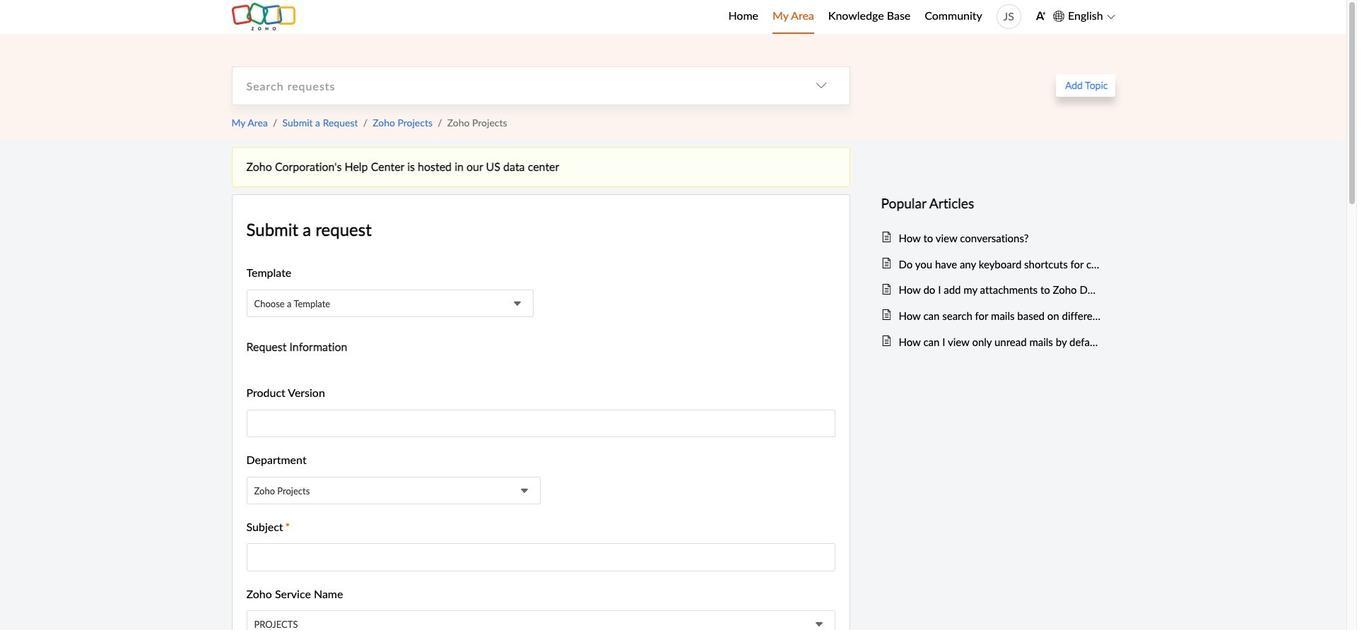 Task type: locate. For each thing, give the bounding box(es) containing it.
heading
[[881, 193, 1101, 215]]

choose category image
[[816, 80, 827, 91]]

Search requests  field
[[232, 67, 793, 104]]

choose languages element
[[1054, 7, 1116, 25]]



Task type: describe. For each thing, give the bounding box(es) containing it.
choose category element
[[793, 67, 850, 104]]

user preference element
[[1036, 6, 1046, 28]]

user preference image
[[1036, 11, 1046, 21]]



